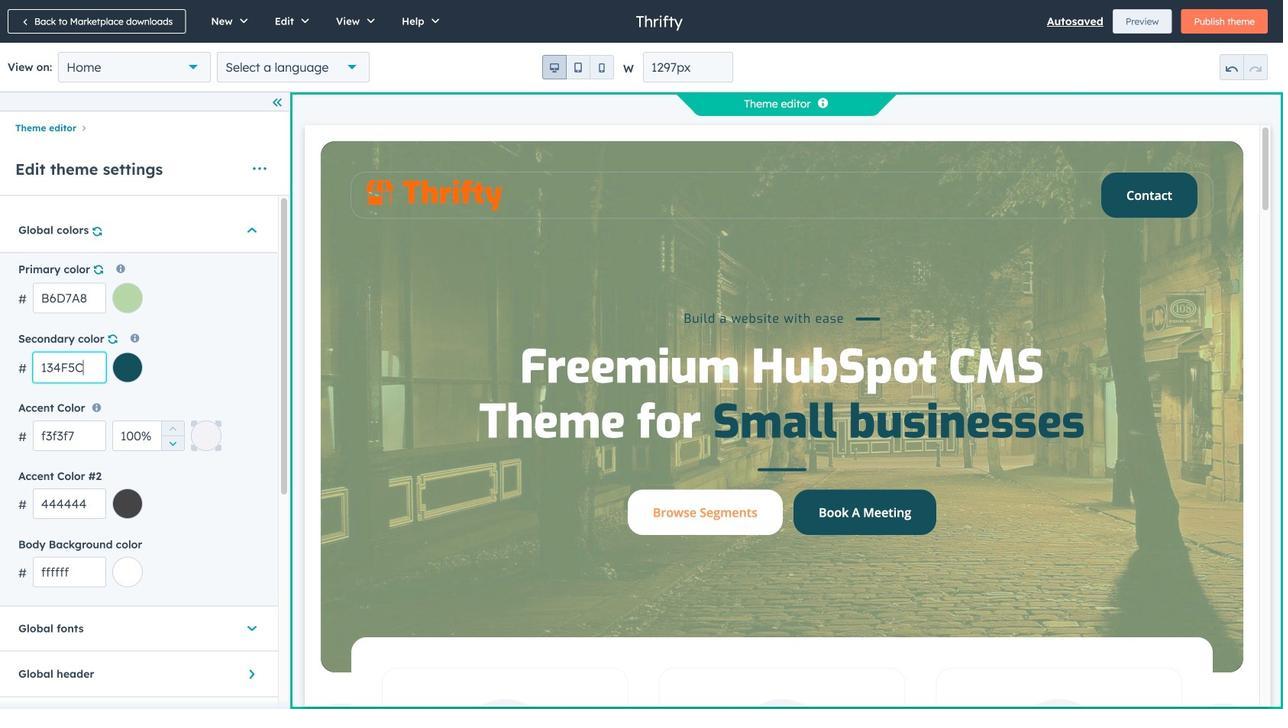 Task type: describe. For each thing, give the bounding box(es) containing it.
1 horizontal spatial group
[[542, 55, 614, 79]]

0 horizontal spatial group
[[161, 421, 184, 451]]

2 horizontal spatial group
[[1220, 54, 1268, 80]]



Task type: locate. For each thing, give the bounding box(es) containing it.
caret image
[[248, 223, 257, 238], [248, 622, 257, 637]]

group
[[1220, 54, 1268, 80], [542, 55, 614, 79], [161, 421, 184, 451]]

None text field
[[643, 52, 734, 83], [33, 283, 106, 314], [33, 421, 106, 451], [33, 557, 106, 588], [643, 52, 734, 83], [33, 283, 106, 314], [33, 421, 106, 451], [33, 557, 106, 588]]

0 vertical spatial caret image
[[248, 223, 257, 238]]

1 caret image from the top
[[248, 223, 257, 238]]

None text field
[[33, 353, 106, 383], [33, 489, 106, 520], [33, 353, 106, 383], [33, 489, 106, 520]]

opacity input text field
[[112, 421, 185, 451]]

caret image
[[245, 670, 260, 680]]

2 caret image from the top
[[248, 622, 257, 637]]

1 vertical spatial caret image
[[248, 622, 257, 637]]

navigation
[[0, 118, 290, 137]]



Task type: vqa. For each thing, say whether or not it's contained in the screenshot.
calls corresponding to All calls
no



